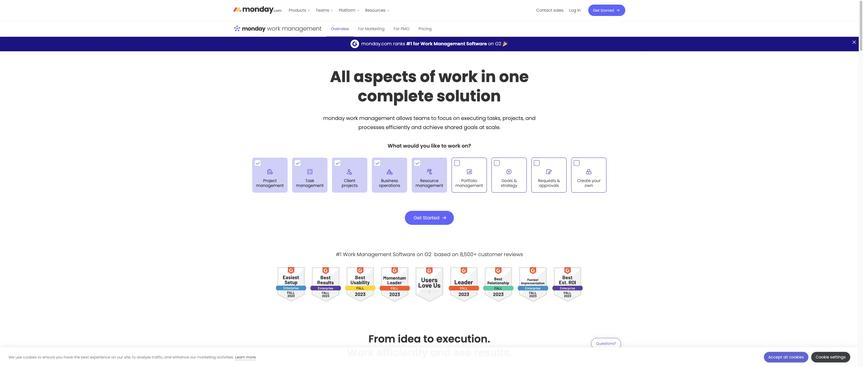 Task type: vqa. For each thing, say whether or not it's contained in the screenshot.
the right Software
yes



Task type: locate. For each thing, give the bounding box(es) containing it.
management down 'project management' image
[[256, 183, 284, 188]]

1 vertical spatial started
[[423, 215, 440, 221]]

1 horizontal spatial g2
[[496, 40, 502, 47]]

management up processes at the top of page
[[360, 115, 395, 122]]

best results enterprise fall 2023 image
[[310, 264, 342, 306]]

0 horizontal spatial get started button
[[405, 211, 454, 225]]

2 list from the left
[[534, 0, 584, 21]]

& right goals
[[514, 178, 517, 184]]

projects
[[342, 183, 358, 188]]

1 & from the left
[[514, 178, 517, 184]]

for inside for marketing link
[[358, 26, 364, 31]]

1 for from the left
[[358, 26, 364, 31]]

0 vertical spatial in
[[578, 7, 581, 13]]

0 horizontal spatial cookies
[[23, 354, 37, 360]]

1 horizontal spatial list
[[534, 0, 584, 21]]

1 list from the left
[[286, 0, 393, 21]]

0 horizontal spatial &
[[514, 178, 517, 184]]

cookies right all on the right bottom of page
[[790, 355, 805, 360]]

in
[[578, 7, 581, 13], [481, 66, 496, 88]]

2 vertical spatial work
[[347, 345, 374, 360]]

efficiently
[[386, 124, 410, 131], [377, 345, 428, 360]]

monday.com logo image
[[234, 4, 282, 16]]

would
[[403, 142, 419, 149]]

dialog containing we use cookies to ensure you have the best experience on our site, to analyze traffic, and enhance our marketing activities.
[[0, 347, 860, 367]]

best estimated roi enterprise fall 2023 image
[[553, 264, 584, 306]]

dialog
[[0, 347, 860, 367]]

in left one in the top right of the page
[[481, 66, 496, 88]]

you
[[421, 142, 430, 149], [56, 354, 63, 360]]

get started
[[594, 8, 615, 13], [414, 215, 440, 221]]

0 vertical spatial get
[[594, 8, 600, 13]]

1 horizontal spatial get started button
[[589, 5, 626, 16]]

teams link
[[313, 6, 336, 15]]

client
[[344, 178, 356, 184]]

1 vertical spatial management
[[357, 251, 392, 258]]

sales
[[554, 7, 564, 13]]

management for resource management
[[416, 183, 444, 188]]

products link
[[286, 6, 313, 15]]

solution
[[437, 85, 501, 107]]

cookies inside button
[[790, 355, 805, 360]]

like
[[432, 142, 441, 149]]

2 our from the left
[[190, 354, 196, 360]]

0 vertical spatial started
[[601, 8, 615, 13]]

1 vertical spatial get started
[[414, 215, 440, 221]]

main element
[[286, 0, 626, 21]]

management for portfolio management
[[456, 183, 484, 188]]

& inside "goals & strategy"
[[514, 178, 517, 184]]

to
[[432, 115, 437, 122], [442, 142, 447, 149], [424, 332, 434, 346], [38, 354, 42, 360], [132, 354, 136, 360]]

list
[[286, 0, 393, 21], [534, 0, 584, 21]]

work for from
[[347, 345, 374, 360]]

1 horizontal spatial cookies
[[790, 355, 805, 360]]

management inside "monday work management allows teams to focus on executing tasks, projects, and processes efficiently and achieve shared goals at scale."
[[360, 115, 395, 122]]

and inside from idea to execution. work efficiently and see results.
[[431, 345, 451, 360]]

easiest setup enterprise fall 2023 image
[[276, 264, 307, 306]]

enhance
[[173, 354, 189, 360]]

project management
[[256, 178, 284, 188]]

on
[[488, 40, 494, 47], [454, 115, 460, 122], [417, 251, 424, 258], [452, 251, 459, 258], [111, 354, 116, 360]]

processes
[[359, 124, 385, 131]]

work for monday.com
[[421, 40, 433, 47]]

to up 'achieve'
[[432, 115, 437, 122]]

0 horizontal spatial our
[[117, 354, 123, 360]]

0 vertical spatial work
[[439, 66, 478, 88]]

0 horizontal spatial started
[[423, 215, 440, 221]]

management down resource management icon on the top
[[416, 183, 444, 188]]

1 vertical spatial software
[[393, 251, 416, 258]]

& for strategy
[[514, 178, 517, 184]]

monday work management allows teams to focus on executing tasks, projects, and processes efficiently and achieve shared goals at scale.
[[324, 115, 536, 131]]

own
[[585, 183, 594, 188]]

get started inside main element
[[594, 8, 615, 13]]

0 horizontal spatial software
[[393, 251, 416, 258]]

leader fall 2023 image
[[449, 264, 480, 306]]

overview link
[[327, 21, 354, 36]]

management
[[434, 40, 466, 47], [357, 251, 392, 258]]

g2 logo white rgb v2 image
[[351, 40, 359, 48]]

0 horizontal spatial get started
[[414, 215, 440, 221]]

and right projects,
[[526, 115, 536, 122]]

platform
[[339, 7, 356, 13]]

overview
[[331, 26, 349, 31]]

users love us image
[[414, 264, 445, 305]]

Resource management checkbox
[[412, 158, 447, 193]]

client projects
[[342, 178, 358, 188]]

for inside for pmo link
[[394, 26, 400, 31]]

our right enhance
[[190, 354, 196, 360]]

& inside requests & approvals
[[558, 178, 561, 184]]

1 vertical spatial efficiently
[[377, 345, 428, 360]]

1 vertical spatial in
[[481, 66, 496, 88]]

work
[[421, 40, 433, 47], [343, 251, 356, 258], [347, 345, 374, 360]]

1 horizontal spatial our
[[190, 354, 196, 360]]

0 horizontal spatial for
[[358, 26, 364, 31]]

0 vertical spatial software
[[467, 40, 487, 47]]

1 horizontal spatial &
[[558, 178, 561, 184]]

requests approvals image
[[544, 166, 555, 177]]

1 vertical spatial work
[[346, 115, 358, 122]]

to right idea
[[424, 332, 434, 346]]

get for top get started button
[[594, 8, 600, 13]]

our left site,
[[117, 354, 123, 360]]

0 vertical spatial #1
[[407, 40, 412, 47]]

projects,
[[503, 115, 525, 122]]

work inside from idea to execution. work efficiently and see results.
[[347, 345, 374, 360]]

for
[[358, 26, 364, 31], [394, 26, 400, 31]]

1 vertical spatial get started button
[[405, 211, 454, 225]]

0 horizontal spatial you
[[56, 354, 63, 360]]

0 vertical spatial get started
[[594, 8, 615, 13]]

0 vertical spatial efficiently
[[386, 124, 410, 131]]

1 horizontal spatial in
[[578, 7, 581, 13]]

in right log
[[578, 7, 581, 13]]

group
[[250, 155, 609, 195]]

for pmo
[[394, 26, 410, 31]]

get started button
[[589, 5, 626, 16], [405, 211, 454, 225]]

&
[[514, 178, 517, 184], [558, 178, 561, 184]]

on?
[[462, 142, 472, 149]]

to right like
[[442, 142, 447, 149]]

1 vertical spatial get
[[414, 215, 422, 221]]

goals
[[464, 124, 478, 131]]

& right requests on the right
[[558, 178, 561, 184]]

for left marketing
[[358, 26, 364, 31]]

management for project management
[[256, 183, 284, 188]]

tasks,
[[488, 115, 502, 122]]

efficiently inside from idea to execution. work efficiently and see results.
[[377, 345, 428, 360]]

management inside "option"
[[296, 183, 324, 188]]

client projects image
[[344, 166, 356, 177]]

teams
[[316, 7, 330, 13]]

0 vertical spatial you
[[421, 142, 430, 149]]

1 horizontal spatial started
[[601, 8, 615, 13]]

one
[[500, 66, 529, 88]]

monday.com
[[362, 40, 392, 47]]

for pmo link
[[389, 21, 414, 36]]

0 horizontal spatial list
[[286, 0, 393, 21]]

management down portfolio management icon
[[456, 183, 484, 188]]

1 vertical spatial g2
[[425, 251, 432, 258]]

scale.
[[486, 124, 501, 131]]

1 vertical spatial work
[[343, 251, 356, 258]]

list containing contact sales
[[534, 0, 584, 21]]

2 & from the left
[[558, 178, 561, 184]]

1 horizontal spatial get
[[594, 8, 600, 13]]

for marketing link
[[354, 21, 389, 36]]

1 vertical spatial you
[[56, 354, 63, 360]]

monday.com work management image
[[234, 21, 322, 37]]

1 horizontal spatial get started
[[594, 8, 615, 13]]

project
[[263, 178, 277, 184]]

for left pmo
[[394, 26, 400, 31]]

management down task management icon
[[296, 183, 324, 188]]

momentum leader fall 2023 image
[[380, 264, 411, 306]]

activities.
[[217, 354, 234, 360]]

1 horizontal spatial software
[[467, 40, 487, 47]]

0 vertical spatial get started button
[[589, 5, 626, 16]]

0 horizontal spatial in
[[481, 66, 496, 88]]

work inside all aspects of work in one complete solution
[[439, 66, 478, 88]]

cookies
[[23, 354, 37, 360], [790, 355, 805, 360]]

get inside main element
[[594, 8, 600, 13]]

0 vertical spatial work
[[421, 40, 433, 47]]

started
[[601, 8, 615, 13], [423, 215, 440, 221]]

0 vertical spatial management
[[434, 40, 466, 47]]

approvals
[[540, 183, 559, 188]]

pricing link
[[414, 21, 437, 36]]

cookies right use
[[23, 354, 37, 360]]

you left have
[[56, 354, 63, 360]]

Task management checkbox
[[292, 158, 328, 193]]

and left the see
[[431, 345, 451, 360]]

0 horizontal spatial get
[[414, 215, 422, 221]]

analyze
[[137, 354, 151, 360]]

1 our from the left
[[117, 354, 123, 360]]

started inside main element
[[601, 8, 615, 13]]

resources link
[[363, 6, 393, 15]]

fastest implementation enterprise fall 2023 image
[[518, 264, 549, 306]]

to left ensure
[[38, 354, 42, 360]]

2 for from the left
[[394, 26, 400, 31]]

you left like
[[421, 142, 430, 149]]

questions? button
[[592, 338, 621, 353]]

marketing
[[365, 26, 385, 31]]

1 horizontal spatial for
[[394, 26, 400, 31]]

0 horizontal spatial #1
[[336, 251, 342, 258]]

Portfolio management checkbox
[[452, 158, 487, 193]]

and down teams
[[412, 124, 422, 131]]

1 horizontal spatial management
[[434, 40, 466, 47]]

business operations image
[[384, 166, 396, 177]]



Task type: describe. For each thing, give the bounding box(es) containing it.
8,500+
[[460, 251, 477, 258]]

resource management image
[[424, 166, 436, 177]]

#1 work management software on g2  based on 8,500+ customer reviews
[[336, 251, 523, 258]]

products
[[289, 7, 307, 13]]

and right "traffic,"
[[164, 354, 172, 360]]

portfolio management
[[456, 178, 484, 188]]

we
[[9, 354, 14, 360]]

Create your own checkbox
[[572, 158, 607, 193]]

platform link
[[336, 6, 363, 15]]

for marketing
[[358, 26, 385, 31]]

1 horizontal spatial #1
[[407, 40, 412, 47]]

Requests & approvals checkbox
[[532, 158, 567, 193]]

task management image
[[304, 166, 316, 177]]

pmo
[[401, 26, 410, 31]]

to inside from idea to execution. work efficiently and see results.
[[424, 332, 434, 346]]

execution.
[[437, 332, 491, 346]]

executing
[[462, 115, 486, 122]]

🎉
[[503, 40, 509, 47]]

efficiently inside "monday work management allows teams to focus on executing tasks, projects, and processes efficiently and achieve shared goals at scale."
[[386, 124, 410, 131]]

business
[[381, 178, 398, 184]]

have
[[64, 354, 73, 360]]

cookie
[[817, 355, 830, 360]]

Client projects checkbox
[[332, 158, 368, 193]]

management for task management
[[296, 183, 324, 188]]

resource management
[[416, 178, 444, 188]]

what would you like to work on?
[[388, 142, 472, 149]]

0 horizontal spatial management
[[357, 251, 392, 258]]

monday.com ranks #1 for work management software on g2  🎉
[[362, 40, 509, 47]]

we use cookies to ensure you have the best experience on our site, to analyze traffic, and enhance our marketing activities. learn more
[[9, 354, 256, 360]]

pricing
[[419, 26, 432, 31]]

log
[[570, 7, 577, 13]]

idea
[[398, 332, 421, 346]]

of
[[420, 66, 436, 88]]

portfolio management image
[[464, 166, 475, 177]]

results.
[[475, 345, 512, 360]]

at
[[480, 124, 485, 131]]

cookies for all
[[790, 355, 805, 360]]

task management
[[296, 178, 324, 188]]

create
[[578, 178, 591, 184]]

best usability fall 2023 image
[[345, 264, 376, 306]]

to inside "monday work management allows teams to focus on executing tasks, projects, and processes efficiently and achieve shared goals at scale."
[[432, 115, 437, 122]]

requests & approvals
[[539, 178, 561, 188]]

accept all cookies
[[769, 355, 805, 360]]

ensure
[[43, 354, 55, 360]]

group containing project management
[[250, 155, 609, 195]]

0 vertical spatial g2
[[496, 40, 502, 47]]

1 vertical spatial #1
[[336, 251, 342, 258]]

get started for top get started button
[[594, 8, 615, 13]]

create your own
[[578, 178, 601, 188]]

site,
[[124, 354, 131, 360]]

shared
[[445, 124, 463, 131]]

Business operations checkbox
[[372, 158, 408, 193]]

the
[[74, 354, 80, 360]]

settings
[[831, 355, 846, 360]]

best relationship fall 2023 image
[[483, 264, 515, 306]]

from idea to execution. work efficiently and see results.
[[347, 332, 512, 360]]

1 horizontal spatial you
[[421, 142, 430, 149]]

work inside "monday work management allows teams to focus on executing tasks, projects, and processes efficiently and achieve shared goals at scale."
[[346, 115, 358, 122]]

Goals & strategy checkbox
[[492, 158, 527, 193]]

all aspects of work in one complete solution
[[330, 66, 529, 107]]

started for the bottommost get started button
[[423, 215, 440, 221]]

goals strategy image
[[504, 166, 515, 177]]

for for for pmo
[[394, 26, 400, 31]]

create your own image
[[584, 166, 595, 177]]

accept all cookies button
[[765, 352, 809, 363]]

task
[[306, 178, 314, 184]]

contact sales
[[537, 7, 564, 13]]

in inside 'list'
[[578, 7, 581, 13]]

from
[[369, 332, 396, 346]]

get for the bottommost get started button
[[414, 215, 422, 221]]

cookies for use
[[23, 354, 37, 360]]

in inside all aspects of work in one complete solution
[[481, 66, 496, 88]]

more
[[246, 354, 256, 360]]

business operations
[[379, 178, 401, 188]]

log in link
[[567, 6, 584, 15]]

your
[[592, 178, 601, 184]]

see
[[454, 345, 472, 360]]

operations
[[379, 183, 401, 188]]

goals & strategy
[[501, 178, 518, 188]]

marketing
[[197, 354, 216, 360]]

portfolio
[[462, 178, 478, 184]]

0 horizontal spatial g2
[[425, 251, 432, 258]]

resource
[[421, 178, 439, 184]]

for for for marketing
[[358, 26, 364, 31]]

cookie settings
[[817, 355, 846, 360]]

cookie settings button
[[812, 352, 851, 363]]

learn
[[235, 354, 245, 360]]

teams
[[414, 115, 430, 122]]

for
[[414, 40, 420, 47]]

all
[[784, 355, 789, 360]]

get started for the bottommost get started button
[[414, 215, 440, 221]]

2 vertical spatial work
[[448, 142, 461, 149]]

project management image
[[264, 166, 276, 177]]

log in
[[570, 7, 581, 13]]

to right site,
[[132, 354, 136, 360]]

on inside "monday work management allows teams to focus on executing tasks, projects, and processes efficiently and achieve shared goals at scale."
[[454, 115, 460, 122]]

what
[[388, 142, 402, 149]]

contact sales button
[[534, 6, 567, 15]]

reviews
[[504, 251, 523, 258]]

list containing products
[[286, 0, 393, 21]]

focus
[[438, 115, 452, 122]]

achieve
[[423, 124, 444, 131]]

use
[[15, 354, 22, 360]]

monday
[[324, 115, 345, 122]]

goals
[[502, 178, 513, 184]]

resources
[[366, 7, 386, 13]]

complete
[[358, 85, 434, 107]]

& for approvals
[[558, 178, 561, 184]]

ranks
[[393, 40, 405, 47]]

started for top get started button
[[601, 8, 615, 13]]

Project management checkbox
[[253, 158, 288, 193]]

learn more link
[[235, 354, 256, 360]]

questions?
[[596, 341, 617, 346]]

contact
[[537, 7, 553, 13]]

best
[[81, 354, 89, 360]]

accept
[[769, 355, 783, 360]]



